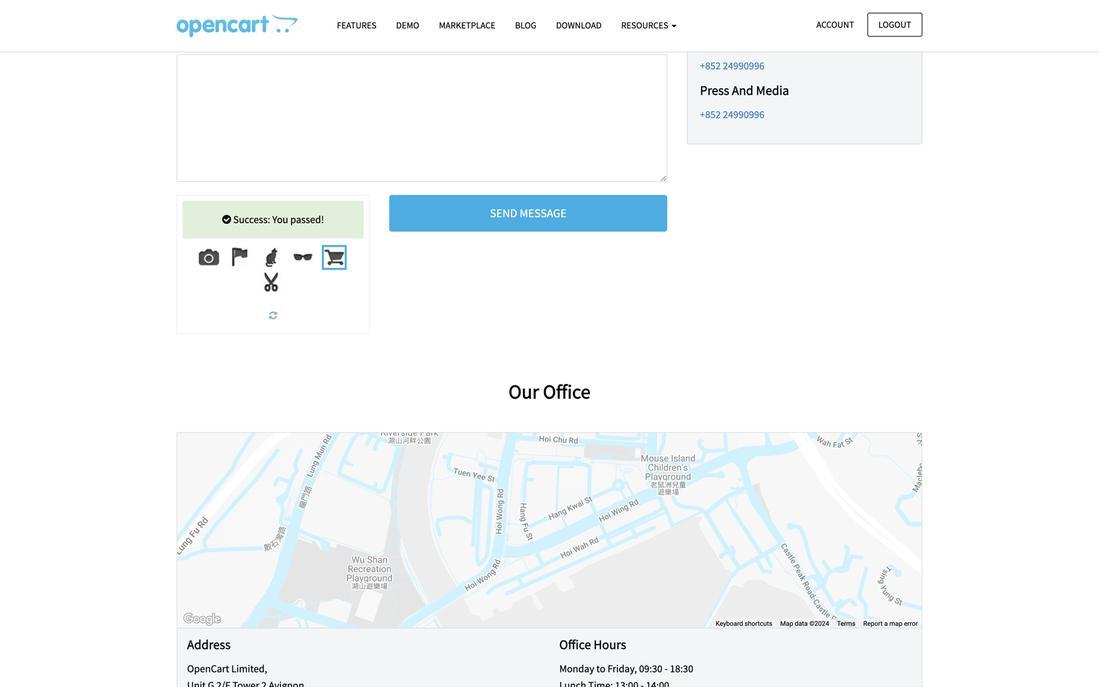 Task type: locate. For each thing, give the bounding box(es) containing it.
1 horizontal spatial message
[[520, 206, 567, 221]]

0 vertical spatial 24990996
[[723, 59, 765, 72]]

24990996
[[723, 59, 765, 72], [723, 108, 765, 121]]

+852 24990996 link up and
[[700, 59, 765, 72]]

our office
[[509, 379, 591, 404]]

report a map error
[[863, 620, 918, 628]]

09:30
[[639, 662, 663, 675]]

+852 24990996 link down and
[[700, 108, 765, 121]]

2 24990996 from the top
[[723, 108, 765, 121]]

What is your name? text field
[[177, 0, 370, 19]]

1 vertical spatial +852 24990996
[[700, 108, 765, 121]]

2 +852 24990996 from the top
[[700, 108, 765, 121]]

press and media
[[700, 82, 789, 99]]

send message
[[490, 206, 567, 221]]

1 vertical spatial +852 24990996 link
[[700, 108, 765, 121]]

media
[[756, 82, 789, 99]]

office
[[543, 379, 591, 404], [559, 636, 591, 653]]

error
[[904, 620, 918, 628]]

message
[[184, 34, 226, 49], [520, 206, 567, 221]]

0 vertical spatial +852 24990996
[[700, 59, 765, 72]]

success: you passed!
[[231, 213, 324, 226]]

1 vertical spatial message
[[520, 206, 567, 221]]

resources
[[621, 19, 670, 31]]

1 +852 24990996 from the top
[[700, 59, 765, 72]]

map data ©2024
[[780, 620, 829, 628]]

limited,
[[231, 662, 267, 675]]

1 vertical spatial +852
[[700, 108, 721, 121]]

24990996 down press and media
[[723, 108, 765, 121]]

+852 up press
[[700, 59, 721, 72]]

marketplace link
[[429, 14, 505, 37]]

0 horizontal spatial message
[[184, 34, 226, 49]]

+852 24990996 for 1st '+852 24990996' link from the bottom of the page
[[700, 108, 765, 121]]

office up the monday
[[559, 636, 591, 653]]

opencart
[[187, 662, 229, 675]]

1 24990996 from the top
[[723, 59, 765, 72]]

+852 24990996 down and
[[700, 108, 765, 121]]

+852
[[700, 59, 721, 72], [700, 108, 721, 121]]

+852 24990996 up and
[[700, 59, 765, 72]]

press
[[700, 82, 729, 99]]

1 vertical spatial 24990996
[[723, 108, 765, 121]]

0 vertical spatial message
[[184, 34, 226, 49]]

refresh image
[[269, 311, 277, 320]]

terms
[[837, 620, 856, 628]]

report
[[863, 620, 883, 628]]

keyboard
[[716, 620, 743, 628]]

and
[[732, 82, 754, 99]]

resources link
[[612, 14, 687, 37]]

demo link
[[386, 14, 429, 37]]

24990996 up press and media
[[723, 59, 765, 72]]

blog
[[515, 19, 537, 31]]

+852 down press
[[700, 108, 721, 121]]

terms link
[[837, 620, 856, 628]]

download
[[556, 19, 602, 31]]

data
[[795, 620, 808, 628]]

send
[[490, 206, 517, 221]]

shortcuts
[[745, 620, 773, 628]]

0 vertical spatial office
[[543, 379, 591, 404]]

2 +852 24990996 link from the top
[[700, 108, 765, 121]]

keyboard shortcuts button
[[716, 619, 773, 628]]

0 vertical spatial +852 24990996 link
[[700, 59, 765, 72]]

office right our
[[543, 379, 591, 404]]

+852 24990996
[[700, 59, 765, 72], [700, 108, 765, 121]]

+852 24990996 link
[[700, 59, 765, 72], [700, 108, 765, 121]]

0 vertical spatial +852
[[700, 59, 721, 72]]



Task type: describe. For each thing, give the bounding box(es) containing it.
18:30
[[670, 662, 693, 675]]

E-Mail text field
[[389, 0, 667, 19]]

-
[[665, 662, 668, 675]]

hours
[[594, 636, 626, 653]]

office hours
[[559, 636, 626, 653]]

to
[[597, 662, 606, 675]]

passed!
[[290, 213, 324, 226]]

monday to friday, 09:30 - 18:30
[[559, 662, 693, 675]]

opencart limited,
[[187, 662, 267, 675]]

1 +852 24990996 link from the top
[[700, 59, 765, 72]]

map
[[890, 620, 903, 628]]

24990996 for second '+852 24990996' link from the bottom of the page
[[723, 59, 765, 72]]

map
[[780, 620, 793, 628]]

monday
[[559, 662, 594, 675]]

you
[[272, 213, 288, 226]]

message inside button
[[520, 206, 567, 221]]

a
[[885, 620, 888, 628]]

marketplace
[[439, 19, 496, 31]]

report a map error link
[[863, 620, 918, 628]]

features
[[337, 19, 377, 31]]

features link
[[327, 14, 386, 37]]

friday,
[[608, 662, 637, 675]]

24990996 for 1st '+852 24990996' link from the bottom of the page
[[723, 108, 765, 121]]

opencart - contact image
[[177, 14, 298, 37]]

logout
[[879, 19, 912, 30]]

google image
[[181, 611, 224, 628]]

address
[[187, 636, 231, 653]]

1 vertical spatial office
[[559, 636, 591, 653]]

account
[[817, 19, 854, 30]]

check circle image
[[222, 214, 231, 225]]

success:
[[233, 213, 270, 226]]

blog link
[[505, 14, 546, 37]]

demo
[[396, 19, 419, 31]]

map region
[[177, 433, 922, 628]]

Message text field
[[177, 54, 667, 182]]

2 +852 from the top
[[700, 108, 721, 121]]

account link
[[806, 13, 865, 37]]

+852 24990996 for second '+852 24990996' link from the bottom of the page
[[700, 59, 765, 72]]

©2024
[[810, 620, 829, 628]]

download link
[[546, 14, 612, 37]]

logout link
[[868, 13, 923, 37]]

keyboard shortcuts
[[716, 620, 773, 628]]

our
[[509, 379, 539, 404]]

send message button
[[389, 195, 667, 232]]

1 +852 from the top
[[700, 59, 721, 72]]



Task type: vqa. For each thing, say whether or not it's contained in the screenshot.
'Logout' link
yes



